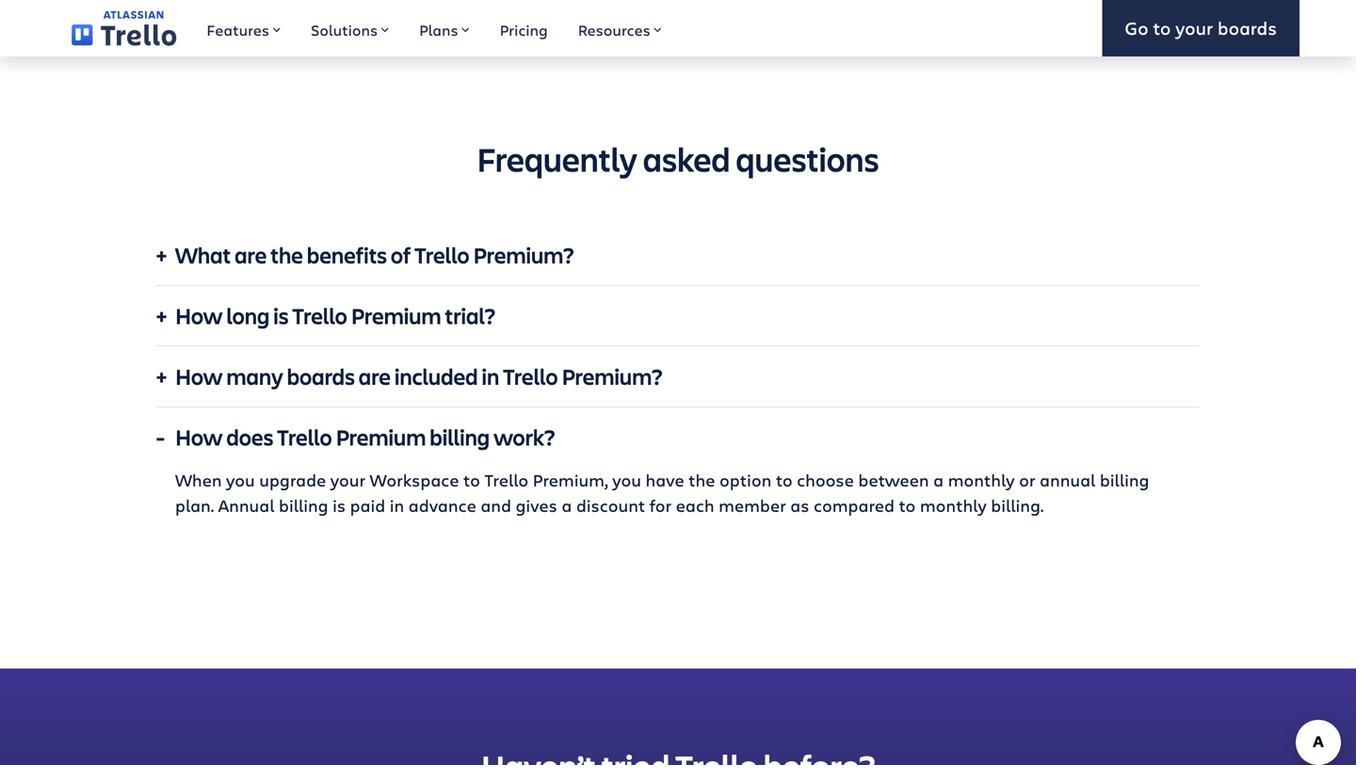 Task type: vqa. For each thing, say whether or not it's contained in the screenshot.
left Is
yes



Task type: locate. For each thing, give the bounding box(es) containing it.
option
[[720, 469, 772, 492]]

trello
[[415, 240, 470, 270], [293, 301, 347, 331], [503, 362, 558, 392], [277, 423, 332, 452], [485, 469, 529, 492]]

+ for + how long is trello premium trial?
[[156, 301, 167, 331]]

to up as
[[776, 469, 793, 492]]

2 how from the top
[[175, 362, 223, 392]]

paid
[[350, 495, 386, 517]]

billing down upgrade at the bottom left of page
[[279, 495, 328, 517]]

how does trello premium billing work?
[[175, 423, 555, 452]]

1 how from the top
[[175, 301, 223, 331]]

a down premium,
[[562, 495, 572, 517]]

billing right annual
[[1100, 469, 1150, 492]]

the
[[271, 240, 303, 270], [689, 469, 715, 492]]

1 vertical spatial +
[[156, 301, 167, 331]]

you
[[226, 469, 255, 492], [613, 469, 642, 492]]

compared
[[814, 495, 895, 517]]

0 horizontal spatial is
[[273, 301, 289, 331]]

0 vertical spatial how
[[175, 301, 223, 331]]

0 vertical spatial billing
[[430, 423, 490, 452]]

asked
[[643, 137, 731, 181]]

is right 'long'
[[273, 301, 289, 331]]

annual
[[1040, 469, 1096, 492]]

0 horizontal spatial you
[[226, 469, 255, 492]]

discount
[[576, 495, 646, 517]]

1 horizontal spatial boards
[[1218, 16, 1277, 40]]

frequently asked questions
[[477, 137, 879, 181]]

1 vertical spatial the
[[689, 469, 715, 492]]

a right between
[[934, 469, 944, 492]]

resources
[[578, 20, 651, 40]]

member
[[719, 495, 786, 517]]

0 horizontal spatial your
[[330, 469, 366, 492]]

you up annual
[[226, 469, 255, 492]]

2 you from the left
[[613, 469, 642, 492]]

1 vertical spatial premium?
[[562, 362, 663, 392]]

0 horizontal spatial in
[[390, 495, 404, 517]]

how
[[175, 301, 223, 331], [175, 362, 223, 392], [175, 423, 223, 452]]

1 + from the top
[[156, 240, 167, 270]]

+ up -
[[156, 362, 167, 392]]

trello inside when you upgrade your workspace to trello premium, you have the option to choose between a monthly or annual billing plan. annual billing is paid in advance and gives a discount for each member as compared to monthly billing.
[[485, 469, 529, 492]]

to
[[1154, 16, 1171, 40], [464, 469, 480, 492], [776, 469, 793, 492], [899, 495, 916, 517]]

your right go
[[1176, 16, 1214, 40]]

the up each
[[689, 469, 715, 492]]

when
[[175, 469, 222, 492]]

1 vertical spatial how
[[175, 362, 223, 392]]

premium down "of"
[[351, 301, 441, 331]]

0 horizontal spatial boards
[[287, 362, 355, 392]]

to up the advance
[[464, 469, 480, 492]]

+ left the what
[[156, 240, 167, 270]]

0 vertical spatial monthly
[[948, 469, 1015, 492]]

0 horizontal spatial are
[[235, 240, 267, 270]]

premium up "workspace"
[[336, 423, 426, 452]]

0 vertical spatial the
[[271, 240, 303, 270]]

you up the discount
[[613, 469, 642, 492]]

0 vertical spatial a
[[934, 469, 944, 492]]

are up how does trello premium billing work? at the left bottom of the page
[[359, 362, 391, 392]]

0 vertical spatial your
[[1176, 16, 1214, 40]]

1 vertical spatial billing
[[1100, 469, 1150, 492]]

1 horizontal spatial in
[[482, 362, 500, 392]]

questions
[[736, 137, 879, 181]]

1 horizontal spatial are
[[359, 362, 391, 392]]

1 vertical spatial is
[[333, 495, 346, 517]]

boards
[[1218, 16, 1277, 40], [287, 362, 355, 392]]

are right the what
[[235, 240, 267, 270]]

monthly up billing.
[[948, 469, 1015, 492]]

between
[[859, 469, 929, 492]]

1 horizontal spatial is
[[333, 495, 346, 517]]

long
[[226, 301, 270, 331]]

trello up work?
[[503, 362, 558, 392]]

0 vertical spatial +
[[156, 240, 167, 270]]

1 horizontal spatial the
[[689, 469, 715, 492]]

go
[[1125, 16, 1149, 40]]

monthly
[[948, 469, 1015, 492], [920, 495, 987, 517]]

in right paid
[[390, 495, 404, 517]]

1 vertical spatial boards
[[287, 362, 355, 392]]

billing up "workspace"
[[430, 423, 490, 452]]

trello up and on the bottom left of the page
[[485, 469, 529, 492]]

+ how many boards are included in trello premium?
[[156, 362, 663, 392]]

many
[[226, 362, 283, 392]]

1 horizontal spatial billing
[[430, 423, 490, 452]]

+
[[156, 240, 167, 270], [156, 301, 167, 331], [156, 362, 167, 392]]

2 vertical spatial how
[[175, 423, 223, 452]]

is left paid
[[333, 495, 346, 517]]

0 horizontal spatial billing
[[279, 495, 328, 517]]

+ left 'long'
[[156, 301, 167, 331]]

is
[[273, 301, 289, 331], [333, 495, 346, 517]]

your up paid
[[330, 469, 366, 492]]

the inside when you upgrade your workspace to trello premium, you have the option to choose between a monthly or annual billing plan. annual billing is paid in advance and gives a discount for each member as compared to monthly billing.
[[689, 469, 715, 492]]

features button
[[192, 0, 296, 57]]

2 + from the top
[[156, 301, 167, 331]]

annual
[[218, 495, 275, 517]]

1 vertical spatial your
[[330, 469, 366, 492]]

a
[[934, 469, 944, 492], [562, 495, 572, 517]]

1 vertical spatial in
[[390, 495, 404, 517]]

benefits
[[307, 240, 387, 270]]

how left 'long'
[[175, 301, 223, 331]]

monthly left billing.
[[920, 495, 987, 517]]

billing
[[430, 423, 490, 452], [1100, 469, 1150, 492], [279, 495, 328, 517]]

your
[[1176, 16, 1214, 40], [330, 469, 366, 492]]

2 horizontal spatial billing
[[1100, 469, 1150, 492]]

gives
[[516, 495, 558, 517]]

boards for your
[[1218, 16, 1277, 40]]

how right -
[[175, 423, 223, 452]]

solutions
[[311, 20, 378, 40]]

0 vertical spatial boards
[[1218, 16, 1277, 40]]

premium
[[351, 301, 441, 331], [336, 423, 426, 452]]

when you upgrade your workspace to trello premium, you have the option to choose between a monthly or annual billing plan. annual billing is paid in advance and gives a discount for each member as compared to monthly billing.
[[175, 469, 1150, 517]]

+ for + what are the benefits of trello premium?
[[156, 240, 167, 270]]

go to your boards link
[[1103, 0, 1300, 57]]

-
[[156, 423, 165, 452]]

how left many
[[175, 362, 223, 392]]

2 vertical spatial billing
[[279, 495, 328, 517]]

plan.
[[175, 495, 214, 517]]

1 vertical spatial a
[[562, 495, 572, 517]]

boards for many
[[287, 362, 355, 392]]

the left benefits
[[271, 240, 303, 270]]

1 horizontal spatial your
[[1176, 16, 1214, 40]]

2 vertical spatial +
[[156, 362, 167, 392]]

1 horizontal spatial a
[[934, 469, 944, 492]]

in
[[482, 362, 500, 392], [390, 495, 404, 517]]

3 + from the top
[[156, 362, 167, 392]]

as
[[791, 495, 810, 517]]

in right included
[[482, 362, 500, 392]]

plans button
[[404, 0, 485, 57]]

pricing
[[500, 20, 548, 40]]

advance
[[409, 495, 477, 517]]

3 how from the top
[[175, 423, 223, 452]]

each
[[676, 495, 715, 517]]

premium?
[[473, 240, 574, 270], [562, 362, 663, 392]]

are
[[235, 240, 267, 270], [359, 362, 391, 392]]

1 horizontal spatial you
[[613, 469, 642, 492]]



Task type: describe. For each thing, give the bounding box(es) containing it.
0 vertical spatial are
[[235, 240, 267, 270]]

features
[[207, 20, 269, 40]]

billing.
[[991, 495, 1044, 517]]

is inside when you upgrade your workspace to trello premium, you have the option to choose between a monthly or annual billing plan. annual billing is paid in advance and gives a discount for each member as compared to monthly billing.
[[333, 495, 346, 517]]

+ for + how many boards are included in trello premium?
[[156, 362, 167, 392]]

choose
[[797, 469, 854, 492]]

1 vertical spatial monthly
[[920, 495, 987, 517]]

trello up upgrade at the bottom left of page
[[277, 423, 332, 452]]

solutions button
[[296, 0, 404, 57]]

your inside when you upgrade your workspace to trello premium, you have the option to choose between a monthly or annual billing plan. annual billing is paid in advance and gives a discount for each member as compared to monthly billing.
[[330, 469, 366, 492]]

trello right "of"
[[415, 240, 470, 270]]

+ how long is trello premium trial?
[[156, 301, 496, 331]]

1 vertical spatial premium
[[336, 423, 426, 452]]

how for how long is trello premium trial?
[[175, 301, 223, 331]]

included
[[395, 362, 478, 392]]

work?
[[494, 423, 555, 452]]

pricing link
[[485, 0, 563, 57]]

to right go
[[1154, 16, 1171, 40]]

resources button
[[563, 0, 677, 57]]

and
[[481, 495, 512, 517]]

does
[[226, 423, 274, 452]]

1 vertical spatial are
[[359, 362, 391, 392]]

or
[[1019, 469, 1036, 492]]

how for how many boards are included in trello premium?
[[175, 362, 223, 392]]

trello down benefits
[[293, 301, 347, 331]]

for
[[650, 495, 672, 517]]

upgrade
[[259, 469, 326, 492]]

0 vertical spatial is
[[273, 301, 289, 331]]

atlassian trello image
[[72, 11, 177, 46]]

0 vertical spatial premium
[[351, 301, 441, 331]]

frequently
[[477, 137, 638, 181]]

have
[[646, 469, 685, 492]]

what
[[175, 240, 231, 270]]

premium,
[[533, 469, 608, 492]]

0 vertical spatial premium?
[[473, 240, 574, 270]]

trial?
[[445, 301, 496, 331]]

go to your boards
[[1125, 16, 1277, 40]]

+ what are the benefits of trello premium?
[[156, 240, 574, 270]]

of
[[391, 240, 411, 270]]

0 horizontal spatial a
[[562, 495, 572, 517]]

in inside when you upgrade your workspace to trello premium, you have the option to choose between a monthly or annual billing plan. annual billing is paid in advance and gives a discount for each member as compared to monthly billing.
[[390, 495, 404, 517]]

0 vertical spatial in
[[482, 362, 500, 392]]

0 horizontal spatial the
[[271, 240, 303, 270]]

workspace
[[370, 469, 459, 492]]

plans
[[419, 20, 458, 40]]

to down between
[[899, 495, 916, 517]]

1 you from the left
[[226, 469, 255, 492]]



